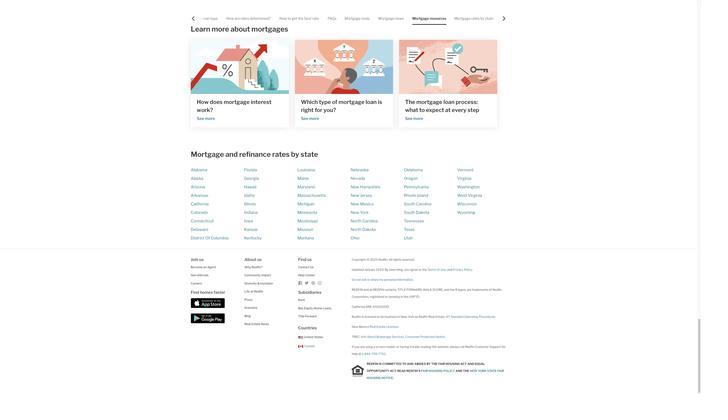 Task type: locate. For each thing, give the bounding box(es) containing it.
wyoming link
[[458, 210, 476, 215]]

fair inside redfin is committed to and abides by the fair housing act and equal opportunity act. read redfin's
[[438, 362, 445, 366]]

to right agree
[[419, 268, 422, 272]]

1 horizontal spatial how
[[227, 16, 234, 21]]

or inside if you are using a screen reader, or having trouble reading this website, please call redfin customer support for help at
[[397, 345, 400, 349]]

see more for how does mortgage interest work?
[[197, 116, 215, 121]]

see more down what
[[405, 116, 424, 121]]

you right "if"
[[355, 345, 360, 349]]

arizona link
[[191, 185, 205, 189]]

see more down work?
[[197, 116, 215, 121]]

new hampshire
[[351, 185, 381, 189]]

download the redfin app from the google play store image
[[191, 313, 225, 323]]

0 vertical spatial mexico
[[360, 202, 374, 206]]

0 horizontal spatial of
[[332, 99, 338, 105]]

2 horizontal spatial how
[[280, 16, 287, 21]]

1 horizontal spatial fair
[[438, 362, 445, 366]]

columbia
[[211, 236, 229, 241]]

mortgage for mortgage tools
[[345, 16, 361, 21]]

registered
[[370, 295, 385, 299]]

1 horizontal spatial about
[[367, 335, 376, 339]]

state left the next icon
[[485, 16, 494, 21]]

by
[[198, 16, 202, 21], [481, 16, 485, 21], [291, 150, 299, 159]]

how left get
[[280, 16, 287, 21]]

1 horizontal spatial carolina
[[416, 202, 432, 206]]

are inside redfin and all redfin variants, title forward, walk score, and the r logos, are trademarks of redfin corporation, registered or pending in the uspto.
[[467, 288, 472, 292]]

see more for which type of mortgage loan is right for you?
[[301, 116, 319, 121]]

1 vertical spatial about
[[367, 335, 376, 339]]

us up the redfin?
[[257, 257, 262, 262]]

mexico down jersey
[[360, 202, 374, 206]]

0 horizontal spatial find
[[191, 290, 199, 295]]

fair right state on the right of the page
[[498, 369, 505, 373]]

1 horizontal spatial state
[[485, 16, 494, 21]]

life at redfin button
[[245, 290, 263, 293]]

south up the tennessee
[[404, 210, 415, 215]]

us
[[199, 257, 204, 262], [257, 257, 262, 262], [308, 257, 312, 262]]

help
[[352, 352, 358, 356]]

new jersey
[[351, 193, 372, 198]]

0 vertical spatial housing
[[446, 362, 460, 366]]

about right info
[[367, 335, 376, 339]]

0 horizontal spatial are
[[235, 16, 240, 21]]

updated
[[352, 268, 364, 272]]

housing inside new york state fair housing notice
[[367, 376, 381, 380]]

0 horizontal spatial in
[[398, 315, 400, 319]]

0 vertical spatial at
[[446, 107, 451, 113]]

north down the new york on the bottom of page
[[351, 219, 362, 223]]

1 vertical spatial south
[[404, 210, 415, 215]]

see for the mortgage loan process: what to expect at every step
[[405, 116, 413, 121]]

fair
[[438, 362, 445, 366], [421, 369, 428, 373], [498, 369, 505, 373]]

1 horizontal spatial of
[[437, 268, 440, 272]]

community impact button
[[245, 273, 271, 277]]

fair up fair housing policy link
[[438, 362, 445, 366]]

michigan link
[[298, 202, 315, 206]]

1 horizontal spatial see more
[[301, 116, 319, 121]]

all
[[389, 258, 393, 262]]

type right previous icon
[[211, 16, 218, 21]]

at left every
[[446, 107, 451, 113]]

loan inside the mortgage loan process: what to expect at every step
[[444, 99, 455, 105]]

previous image
[[191, 16, 195, 21]]

north for north dakota
[[351, 227, 362, 232]]

0 horizontal spatial dakota
[[363, 227, 376, 232]]

see for which type of mortgage loan is right for you?
[[301, 116, 309, 121]]

1 horizontal spatial us
[[257, 257, 262, 262]]

more down right
[[309, 116, 319, 121]]

by right previous icon
[[198, 16, 202, 21]]

dakota down south carolina link
[[416, 210, 430, 215]]

us for join us
[[199, 257, 204, 262]]

title forward button
[[298, 315, 317, 318]]

1 horizontal spatial or
[[385, 295, 388, 299]]

news
[[395, 16, 404, 21]]

carolina for north carolina
[[363, 219, 378, 223]]

oklahoma
[[404, 168, 423, 172]]

2 vertical spatial or
[[397, 345, 400, 349]]

are left using
[[360, 345, 365, 349]]

loan for the
[[444, 99, 455, 105]]

mortgage up alabama
[[191, 150, 224, 159]]

to inside the 'how to get the best rate' link
[[288, 16, 291, 21]]

0 vertical spatial south
[[404, 202, 415, 206]]

hawaii
[[244, 185, 257, 189]]

mortgage inside mortgage news link
[[379, 16, 395, 21]]

new down "new mexico"
[[351, 210, 359, 215]]

1 vertical spatial are
[[467, 288, 472, 292]]

south down the "rhode" at the right
[[404, 202, 415, 206]]

the left r
[[450, 288, 455, 292]]

new for new hampshire
[[351, 185, 359, 189]]

at left 1-
[[359, 352, 362, 356]]

housing up policy
[[446, 362, 460, 366]]

us up us
[[308, 257, 312, 262]]

us right join
[[199, 257, 204, 262]]

by
[[427, 362, 431, 366]]

redfin and all redfin variants, title forward, walk score, and the r logos, are trademarks of redfin corporation, registered or pending in the uspto.
[[352, 288, 503, 299]]

virginia down vermont
[[458, 176, 472, 181]]

mexico up info
[[359, 325, 369, 329]]

1 horizontal spatial by
[[291, 150, 299, 159]]

district of columbia
[[191, 236, 229, 241]]

north up ohio
[[351, 227, 362, 232]]

fair down the by at bottom right
[[421, 369, 428, 373]]

, left privacy
[[446, 268, 447, 272]]

0 vertical spatial ,
[[446, 268, 447, 272]]

1 vertical spatial of
[[437, 268, 440, 272]]

1 horizontal spatial at
[[359, 352, 362, 356]]

the down act
[[463, 369, 470, 373]]

find for find us
[[298, 257, 307, 262]]

1 vertical spatial is
[[362, 315, 364, 319]]

3 us from the left
[[308, 257, 312, 262]]

york
[[360, 210, 369, 215], [408, 315, 415, 319]]

2 vertical spatial at
[[359, 352, 362, 356]]

2 horizontal spatial by
[[481, 16, 485, 21]]

0 vertical spatial of
[[332, 99, 338, 105]]

0 vertical spatial in
[[401, 295, 403, 299]]

1 vertical spatial carolina
[[363, 219, 378, 223]]

new york state fair housing notice
[[367, 369, 505, 380]]

0 horizontal spatial or
[[367, 278, 370, 282]]

mortgage inside mortgage resources link
[[413, 16, 429, 21]]

1 vertical spatial virginia
[[468, 193, 482, 198]]

see
[[197, 116, 204, 121], [301, 116, 309, 121], [405, 116, 413, 121]]

0 horizontal spatial you
[[355, 345, 360, 349]]

mortgage and refinance rates by state
[[191, 150, 318, 159]]

south for south carolina
[[404, 202, 415, 206]]

2 horizontal spatial rates
[[472, 16, 480, 21]]

mortgage
[[345, 16, 361, 21], [379, 16, 395, 21], [413, 16, 429, 21], [455, 16, 471, 21], [191, 150, 224, 159]]

0 horizontal spatial for
[[315, 107, 323, 113]]

north carolina
[[351, 219, 378, 223]]

consumer
[[405, 335, 420, 339]]

are inside if you are using a screen reader, or having trouble reading this website, please call redfin customer support for help at
[[360, 345, 365, 349]]

find up "contact"
[[298, 257, 307, 262]]

1 horizontal spatial the
[[463, 369, 470, 373]]

website,
[[438, 345, 450, 349]]

of up you?
[[332, 99, 338, 105]]

work?
[[197, 107, 213, 113]]

us for about us
[[257, 257, 262, 262]]

0 vertical spatial the
[[432, 362, 438, 366]]

1 vertical spatial state
[[301, 150, 318, 159]]

see down right
[[301, 116, 309, 121]]

north
[[351, 219, 362, 223], [351, 227, 362, 232]]

reserved.
[[402, 258, 415, 262]]

more down what
[[414, 116, 424, 121]]

are right logos,
[[467, 288, 472, 292]]

1 us from the left
[[199, 257, 204, 262]]

new for new mexico
[[351, 202, 359, 206]]

the mortgage loan process: what to expect at every step link
[[405, 98, 492, 114]]

or left pending
[[385, 295, 388, 299]]

1 north from the top
[[351, 219, 362, 223]]

estate down "do"
[[377, 325, 386, 329]]

consumer protection notice link
[[405, 335, 446, 339]]

mortgage left tools
[[345, 16, 361, 21]]

and down act
[[456, 369, 463, 373]]

mississippi
[[298, 219, 318, 223]]

and right the to in the right bottom of the page
[[407, 362, 414, 366]]

759-
[[372, 352, 379, 356]]

state up louisiana
[[301, 150, 318, 159]]

1 vertical spatial at
[[251, 290, 253, 293]]

0 vertical spatial dakota
[[416, 210, 430, 215]]

1 vertical spatial or
[[385, 295, 388, 299]]

california down arkansas
[[191, 202, 209, 206]]

fair housing policy link
[[421, 369, 455, 373]]

to right what
[[420, 107, 425, 113]]

mortgage inside mortgage rates by state link
[[455, 16, 471, 21]]

rhode island link
[[404, 193, 428, 198]]

0 vertical spatial carolina
[[416, 202, 432, 206]]

2 horizontal spatial loan
[[444, 99, 455, 105]]

1 vertical spatial in
[[398, 315, 400, 319]]

1 horizontal spatial find
[[298, 257, 307, 262]]

1 horizontal spatial type
[[319, 99, 331, 105]]

2 horizontal spatial at
[[446, 107, 451, 113]]

alabama link
[[191, 168, 207, 172]]

and left all in the right of the page
[[364, 288, 369, 292]]

see down what
[[405, 116, 413, 121]]

0 horizontal spatial loan
[[203, 16, 210, 21]]

help
[[298, 273, 305, 277]]

dakota down north carolina link
[[363, 227, 376, 232]]

north dakota
[[351, 227, 376, 232]]

redfin pinterest image
[[311, 281, 315, 285]]

housing down the by at bottom right
[[429, 369, 443, 373]]

in inside redfin and all redfin variants, title forward, walk score, and the r logos, are trademarks of redfin corporation, registered or pending in the uspto.
[[401, 295, 403, 299]]

equal
[[475, 362, 485, 366]]

for right 'support'
[[502, 345, 506, 349]]

mississippi link
[[298, 219, 318, 223]]

0 vertical spatial about
[[245, 257, 257, 262]]

redfin inside redfin is committed to and abides by the fair housing act and equal opportunity act. read redfin's
[[367, 362, 378, 366]]

to left get
[[288, 16, 291, 21]]

1 horizontal spatial in
[[401, 295, 403, 299]]

personal
[[384, 278, 397, 282]]

licensed
[[365, 315, 377, 319]]

blog button
[[245, 314, 251, 318]]

community
[[245, 273, 261, 277]]

real left estate.
[[429, 315, 435, 319]]

us flag image
[[298, 336, 303, 339]]

1 vertical spatial you
[[355, 345, 360, 349]]

york up north carolina link
[[360, 210, 369, 215]]

become
[[191, 265, 203, 269]]

0 horizontal spatial real
[[245, 322, 251, 326]]

mortgage for mortgage news
[[379, 16, 395, 21]]

rates
[[241, 16, 249, 21], [472, 16, 480, 21], [272, 150, 290, 159]]

find for find homes faster
[[191, 290, 199, 295]]

844-
[[365, 352, 372, 356]]

2 vertical spatial are
[[360, 345, 365, 349]]

in right business
[[398, 315, 400, 319]]

2 horizontal spatial see more
[[405, 116, 424, 121]]

redfin left licensed
[[352, 315, 361, 319]]

idaho
[[244, 193, 255, 198]]

1 vertical spatial california
[[352, 305, 365, 309]]

carolina up north dakota
[[363, 219, 378, 223]]

housing inside redfin is committed to and abides by the fair housing act and equal opportunity act. read redfin's
[[446, 362, 460, 366]]

of inside "which type of mortgage loan is right for you?"
[[332, 99, 338, 105]]

carolina down 'island' at right
[[416, 202, 432, 206]]

1 horizontal spatial ,
[[446, 268, 447, 272]]

0 horizontal spatial us
[[199, 257, 204, 262]]

1 horizontal spatial york
[[408, 315, 415, 319]]

0 horizontal spatial the
[[432, 362, 438, 366]]

wisconsin
[[458, 202, 477, 206]]

tennessee link
[[404, 219, 425, 223]]

of left use
[[437, 268, 440, 272]]

2 horizontal spatial see
[[405, 116, 413, 121]]

how inside how does mortgage interest work?
[[197, 99, 209, 105]]

york left "as"
[[408, 315, 415, 319]]

connecticut link
[[191, 219, 214, 223]]

find down careers at the left bottom
[[191, 290, 199, 295]]

redfin up registered
[[373, 288, 384, 292]]

about
[[231, 25, 250, 33]]

see down work?
[[197, 116, 204, 121]]

or
[[367, 278, 370, 282], [385, 295, 388, 299], [397, 345, 400, 349]]

1 horizontal spatial mortgage
[[339, 99, 365, 105]]

oklahoma link
[[404, 168, 423, 172]]

right
[[301, 107, 314, 113]]

a
[[374, 345, 376, 349]]

redfin right trademarks
[[493, 288, 502, 292]]

0 horizontal spatial mortgage
[[224, 99, 250, 105]]

you?
[[324, 107, 336, 113]]

loan for rates
[[203, 16, 210, 21]]

california for california
[[191, 202, 209, 206]]

1 horizontal spatial california
[[352, 305, 365, 309]]

0 vertical spatial california
[[191, 202, 209, 206]]

0 vertical spatial york
[[360, 210, 369, 215]]

1 vertical spatial mexico
[[359, 325, 369, 329]]

1 vertical spatial north
[[351, 227, 362, 232]]

the right the by at bottom right
[[432, 362, 438, 366]]

customer
[[475, 345, 489, 349]]

how up the learn more about mortgages
[[227, 16, 234, 21]]

. right privacy
[[473, 268, 473, 272]]

. down agree
[[414, 278, 414, 282]]

more for the
[[414, 116, 424, 121]]

island
[[417, 193, 428, 198]]

please
[[450, 345, 459, 349]]

montana
[[298, 236, 314, 241]]

mortgage inside mortgage tools link
[[345, 16, 361, 21]]

0 horizontal spatial see more
[[197, 116, 215, 121]]

rates
[[188, 16, 197, 21]]

2 north from the top
[[351, 227, 362, 232]]

hampshire
[[360, 185, 381, 189]]

carolina for south carolina
[[416, 202, 432, 206]]

ohio link
[[351, 236, 360, 241]]

us for find us
[[308, 257, 312, 262]]

0 vertical spatial you
[[404, 268, 410, 272]]

redfin right "as"
[[419, 315, 428, 319]]

more for which
[[309, 116, 319, 121]]

how up work?
[[197, 99, 209, 105]]

0 horizontal spatial and
[[407, 362, 414, 366]]

or right sell
[[367, 278, 370, 282]]

if
[[352, 345, 354, 349]]

new jersey link
[[351, 193, 372, 198]]

new down nevada link
[[351, 185, 359, 189]]

mortgage news
[[379, 16, 404, 21]]

policy
[[444, 369, 455, 373]]

0 vertical spatial is
[[378, 99, 382, 105]]

mortgage left news
[[379, 16, 395, 21]]

more down work?
[[205, 116, 215, 121]]

how to get the best rate
[[280, 16, 319, 21]]

all
[[370, 288, 373, 292]]

indiana
[[244, 210, 258, 215]]

bay equity home loans button
[[298, 306, 332, 310]]

0 vertical spatial are
[[235, 16, 240, 21]]

california for california dre #01521930
[[352, 305, 365, 309]]

new left "as"
[[401, 315, 408, 319]]

or left having
[[397, 345, 400, 349]]

are up the learn more about mortgages
[[235, 16, 240, 21]]

how
[[227, 16, 234, 21], [280, 16, 287, 21], [197, 99, 209, 105]]

news
[[261, 322, 269, 326]]

about up why
[[245, 257, 257, 262]]

2023:
[[376, 268, 384, 272]]

life at redfin
[[245, 290, 263, 293]]

diversity & inclusion
[[245, 282, 273, 285]]

and right act
[[468, 362, 475, 366]]

, left consumer
[[404, 335, 405, 339]]

share
[[371, 278, 379, 282]]

mortgage left resources
[[413, 16, 429, 21]]

1 horizontal spatial is
[[378, 99, 382, 105]]

sell
[[362, 278, 367, 282]]

1 horizontal spatial housing
[[429, 369, 443, 373]]

0 horizontal spatial see
[[197, 116, 204, 121]]

using
[[366, 345, 373, 349]]

1 vertical spatial the
[[463, 369, 470, 373]]

2 us from the left
[[257, 257, 262, 262]]

more for how
[[205, 116, 215, 121]]

rhode island
[[404, 193, 428, 198]]

see more for the mortgage loan process: what to expect at every step
[[405, 116, 424, 121]]

1 south from the top
[[404, 202, 415, 206]]

0 horizontal spatial carolina
[[363, 219, 378, 223]]

fair inside new york state fair housing notice
[[498, 369, 505, 373]]

variants,
[[385, 288, 397, 292]]

new up the new york on the bottom of page
[[351, 202, 359, 206]]

0 horizontal spatial how
[[197, 99, 209, 105]]

1 vertical spatial for
[[502, 345, 506, 349]]

do
[[381, 315, 384, 319]]

for
[[315, 107, 323, 113], [502, 345, 506, 349]]

the left terms
[[422, 268, 427, 272]]

by left the next icon
[[481, 16, 485, 21]]

of right trademarks
[[489, 288, 492, 292]]

1 horizontal spatial for
[[502, 345, 506, 349]]

rates by loan type
[[188, 16, 218, 21]]

1 vertical spatial find
[[191, 290, 199, 295]]

download the redfin app on the apple app store image
[[191, 298, 225, 308]]

mortgage tools link
[[345, 12, 370, 25]]

louisiana
[[298, 168, 315, 172]]

redfin down &
[[254, 290, 263, 293]]

this
[[432, 345, 437, 349]]

see more down right
[[301, 116, 319, 121]]

next image
[[502, 16, 507, 21]]

2 horizontal spatial us
[[308, 257, 312, 262]]

estate left news
[[252, 322, 261, 326]]

2 vertical spatial of
[[489, 288, 492, 292]]

to left "do"
[[377, 315, 380, 319]]

mortgage right resources
[[455, 16, 471, 21]]

impact
[[262, 273, 271, 277]]

do
[[352, 278, 356, 282]]

virginia down washington
[[468, 193, 482, 198]]

2 south from the top
[[404, 210, 415, 215]]

housing down opportunity
[[367, 376, 381, 380]]

real down licensed
[[370, 325, 376, 329]]

nevada link
[[351, 176, 365, 181]]



Task type: describe. For each thing, give the bounding box(es) containing it.
the left uspto. at the bottom of page
[[404, 295, 409, 299]]

. down act.
[[393, 376, 394, 380]]

forward
[[305, 315, 317, 318]]

careers
[[191, 282, 202, 285]]

rates by loan type link
[[188, 12, 218, 25]]

the right get
[[298, 16, 304, 21]]

redfin facebook image
[[298, 281, 302, 285]]

is inside "which type of mortgage loan is right for you?"
[[378, 99, 382, 105]]

mortgage inside how does mortgage interest work?
[[224, 99, 250, 105]]

0 horizontal spatial estate
[[252, 322, 261, 326]]

homes
[[200, 290, 213, 295]]

for inside "which type of mortgage loan is right for you?"
[[315, 107, 323, 113]]

1 vertical spatial york
[[408, 315, 415, 319]]

1-844-759-7732 link
[[362, 352, 386, 356]]

redfin's
[[407, 369, 421, 373]]

center
[[305, 273, 315, 277]]

trouble
[[410, 345, 420, 349]]

new mexico real estate licenses
[[352, 325, 399, 329]]

new york
[[351, 210, 369, 215]]

an
[[203, 265, 207, 269]]

idaho link
[[244, 193, 255, 198]]

west virginia
[[458, 193, 482, 198]]

florida
[[244, 168, 257, 172]]

0 vertical spatial state
[[485, 16, 494, 21]]

massachusetts link
[[298, 193, 326, 198]]

why redfin? button
[[245, 265, 263, 269]]

the
[[405, 99, 416, 105]]

redfin inside redfin and all redfin variants, title forward, walk score, and the r logos, are trademarks of redfin corporation, registered or pending in the uspto.
[[493, 288, 502, 292]]

diversity & inclusion button
[[245, 282, 273, 285]]

arkansas link
[[191, 193, 209, 198]]

0 vertical spatial virginia
[[458, 176, 472, 181]]

how for how to get the best rate
[[280, 16, 287, 21]]

by
[[385, 268, 389, 272]]

get
[[191, 273, 196, 277]]

committed
[[383, 362, 402, 366]]

1-844-759-7732 .
[[362, 352, 387, 356]]

0 horizontal spatial at
[[251, 290, 253, 293]]

1 horizontal spatial real
[[370, 325, 376, 329]]

learn more about mortgages
[[191, 25, 288, 33]]

new up trec: in the bottom of the page
[[352, 325, 358, 329]]

ohio
[[351, 236, 360, 241]]

faqs link
[[328, 12, 337, 25]]

see for how does mortgage interest work?
[[197, 116, 204, 121]]

mortgage rates by state
[[455, 16, 494, 21]]

searching,
[[389, 268, 404, 272]]

which type of mortgage loan is right for you?
[[301, 99, 382, 113]]

mortgage resources link
[[413, 12, 447, 25]]

nevada
[[351, 176, 365, 181]]

mexico for new mexico real estate licenses
[[359, 325, 369, 329]]

redfin twitter image
[[305, 281, 309, 285]]

mortgage inside "which type of mortgage loan is right for you?"
[[339, 99, 365, 105]]

redfin inside if you are using a screen reader, or having trouble reading this website, please call redfin customer support for help at
[[465, 345, 475, 349]]

mortgage inside the mortgage loan process: what to expect at every step
[[417, 99, 443, 105]]

best
[[304, 16, 312, 21]]

illinois link
[[244, 202, 256, 206]]

the mortgage loan process: what to expect at every step
[[405, 99, 480, 113]]

rent. button
[[298, 298, 306, 302]]

1 horizontal spatial and
[[456, 369, 463, 373]]

how for how does mortgage interest work?
[[197, 99, 209, 105]]

2 horizontal spatial and
[[468, 362, 475, 366]]

redfin for and
[[352, 288, 363, 292]]

procedures
[[479, 315, 496, 319]]

dre
[[366, 305, 372, 309]]

not
[[357, 278, 361, 282]]

0 horizontal spatial is
[[362, 315, 364, 319]]

you inside if you are using a screen reader, or having trouble reading this website, please call redfin customer support for help at
[[355, 345, 360, 349]]

and right use
[[447, 268, 453, 272]]

become an agent button
[[191, 265, 216, 269]]

dakota for south dakota
[[416, 210, 430, 215]]

0 horizontal spatial fair
[[421, 369, 428, 373]]

why
[[245, 265, 251, 269]]

mortgage for mortgage rates by state
[[455, 16, 471, 21]]

services
[[392, 335, 404, 339]]

refinance
[[239, 150, 271, 159]]

equal housing opportunity image
[[352, 365, 364, 377]]

0 horizontal spatial ,
[[404, 335, 405, 339]]

0 horizontal spatial by
[[198, 16, 202, 21]]

how does mortgage interest work? link
[[197, 98, 283, 114]]

maryland link
[[298, 185, 315, 189]]

rent.
[[298, 298, 306, 302]]

1 horizontal spatial rates
[[272, 150, 290, 159]]

. down reader,
[[386, 352, 387, 356]]

nebraska link
[[351, 168, 369, 172]]

new for new jersey
[[351, 193, 359, 198]]

2 horizontal spatial real
[[429, 315, 435, 319]]

mortgage rates by state link
[[455, 12, 494, 25]]

redfin instagram image
[[318, 281, 322, 285]]

louisiana link
[[298, 168, 315, 172]]

0 horizontal spatial york
[[360, 210, 369, 215]]

of inside redfin and all redfin variants, title forward, walk score, and the r logos, are trademarks of redfin corporation, registered or pending in the uspto.
[[489, 288, 492, 292]]

1 vertical spatial housing
[[429, 369, 443, 373]]

blog
[[245, 314, 251, 318]]

york
[[478, 369, 487, 373]]

new for new york
[[351, 210, 359, 215]]

bay
[[298, 306, 304, 310]]

redfin for is
[[367, 362, 378, 366]]

get referrals
[[191, 273, 209, 277]]

find us
[[298, 257, 312, 262]]

district
[[191, 236, 205, 241]]

canadian flag image
[[298, 345, 303, 348]]

california link
[[191, 202, 209, 206]]

alabama
[[191, 168, 207, 172]]

south for south dakota
[[404, 210, 415, 215]]

jersey
[[360, 193, 372, 198]]

info about brokerage services link
[[361, 335, 404, 339]]

mortgage for mortgage and refinance rates by state
[[191, 150, 224, 159]]

missouri
[[298, 227, 314, 232]]

type inside "which type of mortgage loan is right for you?"
[[319, 99, 331, 105]]

about us
[[245, 257, 262, 262]]

and left refinance
[[226, 150, 238, 159]]

delaware link
[[191, 227, 209, 232]]

1 horizontal spatial estate
[[377, 325, 386, 329]]

or inside redfin and all redfin variants, title forward, walk score, and the r logos, are trademarks of redfin corporation, registered or pending in the uspto.
[[385, 295, 388, 299]]

support
[[490, 345, 501, 349]]

at inside the mortgage loan process: what to expect at every step
[[446, 107, 451, 113]]

maine link
[[298, 176, 309, 181]]

dakota for north dakota
[[363, 227, 376, 232]]

tools
[[362, 16, 370, 21]]

north for north carolina
[[351, 219, 362, 223]]

kansas link
[[244, 227, 258, 232]]

title
[[398, 288, 406, 292]]

home
[[314, 306, 322, 310]]

every
[[452, 107, 467, 113]]

0 horizontal spatial rates
[[241, 16, 249, 21]]

become an agent
[[191, 265, 216, 269]]

to
[[402, 362, 407, 366]]

florida link
[[244, 168, 257, 172]]

information
[[397, 278, 414, 282]]

at inside if you are using a screen reader, or having trouble reading this website, please call redfin customer support for help at
[[359, 352, 362, 356]]

expect
[[426, 107, 444, 113]]

arkansas
[[191, 193, 209, 198]]

for inside if you are using a screen reader, or having trouble reading this website, please call redfin customer support for help at
[[502, 345, 506, 349]]

get
[[292, 16, 298, 21]]

the inside redfin is committed to and abides by the fair housing act and equal opportunity act. read redfin's
[[432, 362, 438, 366]]

loan inside "which type of mortgage loan is right for you?"
[[366, 99, 377, 105]]

referrals
[[197, 273, 209, 277]]

0 vertical spatial type
[[211, 16, 218, 21]]

title forward
[[298, 315, 317, 318]]

colorado link
[[191, 210, 208, 215]]

faqs
[[328, 16, 337, 21]]

0 horizontal spatial state
[[301, 150, 318, 159]]

how for how are rates determined?
[[227, 16, 234, 21]]

mexico for new mexico
[[360, 202, 374, 206]]

us
[[310, 265, 314, 269]]

mortgage for mortgage resources
[[413, 16, 429, 21]]

to inside the mortgage loan process: what to expect at every step
[[420, 107, 425, 113]]

interest
[[251, 99, 272, 105]]

loans
[[323, 306, 332, 310]]

0 vertical spatial or
[[367, 278, 370, 282]]

business
[[385, 315, 397, 319]]

read
[[397, 369, 406, 373]]

act.
[[390, 369, 397, 373]]

and right the score,
[[444, 288, 450, 292]]

more right "learn"
[[212, 25, 229, 33]]



Task type: vqa. For each thing, say whether or not it's contained in the screenshot.
insights
no



